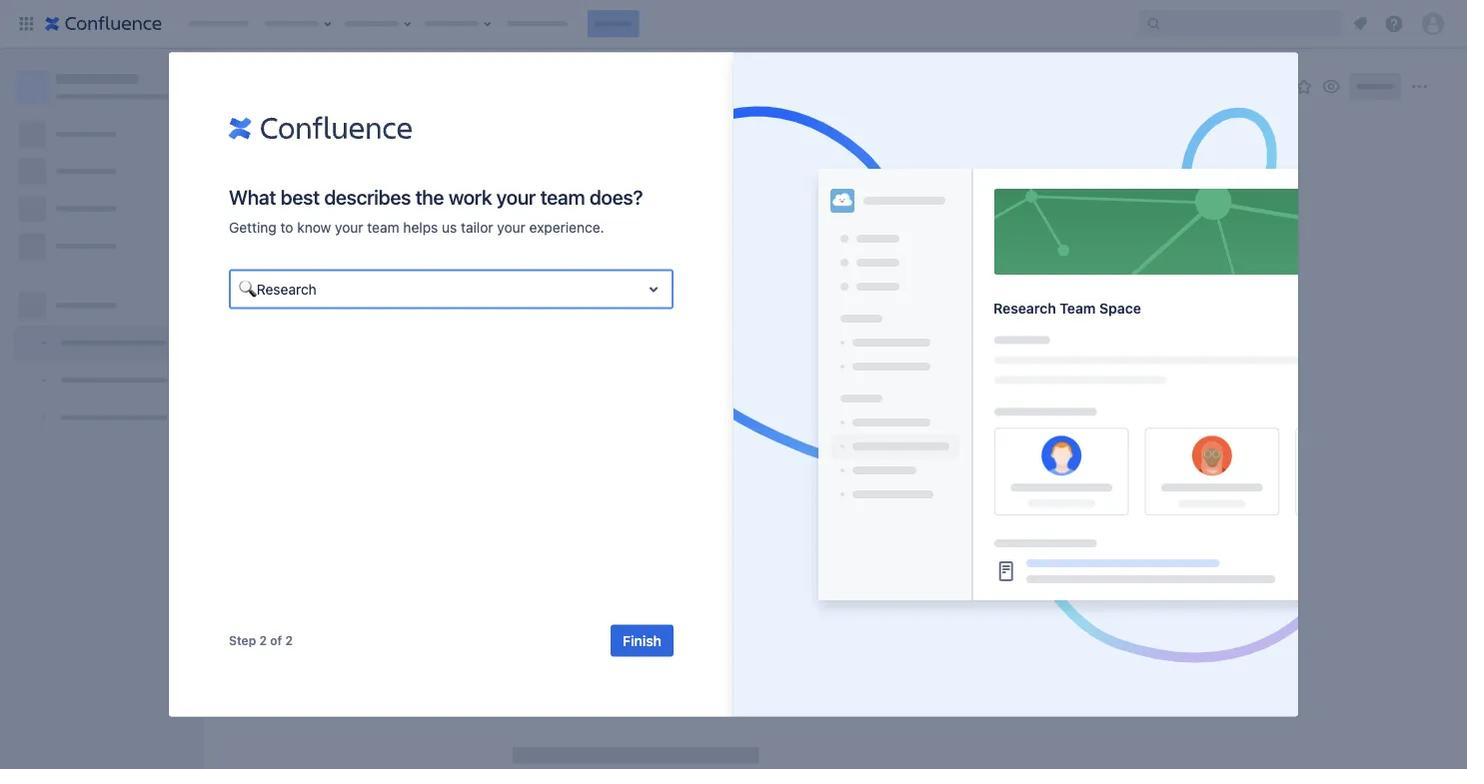 Task type: locate. For each thing, give the bounding box(es) containing it.
team
[[540, 185, 585, 209], [367, 219, 399, 235]]

team space
[[993, 300, 1075, 316]]

your right the work
[[497, 185, 536, 209]]

step 2 of 2
[[229, 634, 293, 648]]

🔍
[[239, 281, 253, 297]]

0 horizontal spatial research
[[257, 281, 317, 297]]

folder icon image for team
[[830, 189, 863, 213]]

team up experience.
[[540, 185, 585, 209]]

research team space heading
[[993, 300, 1434, 317]]

banner image
[[993, 189, 1430, 275], [993, 189, 1430, 275]]

1 horizontal spatial 2
[[285, 634, 293, 648]]

1 horizontal spatial team
[[540, 185, 585, 209]]

content image for research team space
[[993, 336, 1430, 597]]

1 vertical spatial research
[[993, 300, 1056, 316]]

space
[[1033, 300, 1075, 316], [1099, 300, 1141, 316]]

to
[[280, 219, 293, 235]]

what best describes the work your team does? getting to know your team helps us tailor your experience.
[[229, 185, 643, 235]]

0 horizontal spatial team
[[993, 300, 1030, 316]]

experience.
[[529, 219, 604, 235]]

helps
[[403, 219, 438, 235]]

0 horizontal spatial team
[[367, 219, 399, 235]]

work
[[449, 185, 492, 209]]

research inside research team space heading
[[993, 300, 1056, 316]]

2
[[259, 634, 267, 648], [285, 634, 293, 648]]

0 horizontal spatial space
[[1033, 300, 1075, 316]]

content image
[[993, 336, 1430, 524], [993, 336, 1430, 597]]

team down describes
[[367, 219, 399, 235]]

folder icon image
[[830, 189, 863, 213], [830, 189, 863, 213]]

know
[[297, 219, 331, 235]]

1 horizontal spatial space
[[1099, 300, 1141, 316]]

your right tailor
[[497, 219, 526, 235]]

2 2 from the left
[[285, 634, 293, 648]]

team space heading
[[993, 300, 1434, 317]]

🔍 research
[[239, 281, 317, 297]]

0 vertical spatial team
[[540, 185, 585, 209]]

1 horizontal spatial team
[[1060, 300, 1096, 316]]

content image for team space
[[993, 336, 1430, 524]]

team
[[993, 300, 1030, 316], [1060, 300, 1096, 316]]

1 space from the left
[[1033, 300, 1075, 316]]

1 2 from the left
[[259, 634, 267, 648]]

1 vertical spatial team
[[367, 219, 399, 235]]

your
[[497, 185, 536, 209], [335, 219, 363, 235], [497, 219, 526, 235]]

banner image for research team space
[[993, 189, 1430, 275]]

research
[[257, 281, 317, 297], [993, 300, 1056, 316]]

0 vertical spatial research
[[257, 281, 317, 297]]

2 left 'of'
[[259, 634, 267, 648]]

1 horizontal spatial research
[[993, 300, 1056, 316]]

finish button
[[611, 625, 674, 657]]

2 right 'of'
[[285, 634, 293, 648]]

2 team from the left
[[1060, 300, 1096, 316]]

0 horizontal spatial 2
[[259, 634, 267, 648]]



Task type: describe. For each thing, give the bounding box(es) containing it.
confluence logo image
[[229, 112, 412, 144]]

the
[[415, 185, 444, 209]]

research team space
[[993, 300, 1141, 316]]

banner image for team space
[[993, 189, 1430, 275]]

folder icon image for research
[[830, 189, 863, 213]]

finish
[[623, 633, 662, 649]]

best
[[281, 185, 320, 209]]

2 space from the left
[[1099, 300, 1141, 316]]

what
[[229, 185, 276, 209]]

1 team from the left
[[993, 300, 1030, 316]]

describes
[[324, 185, 411, 209]]

tailor
[[461, 219, 493, 235]]

open image
[[642, 277, 666, 301]]

does?
[[590, 185, 643, 209]]

step
[[229, 634, 256, 648]]

of
[[270, 634, 282, 648]]

getting
[[229, 219, 277, 235]]

your right know
[[335, 219, 363, 235]]

us
[[442, 219, 457, 235]]



Task type: vqa. For each thing, say whether or not it's contained in the screenshot.
'best'
yes



